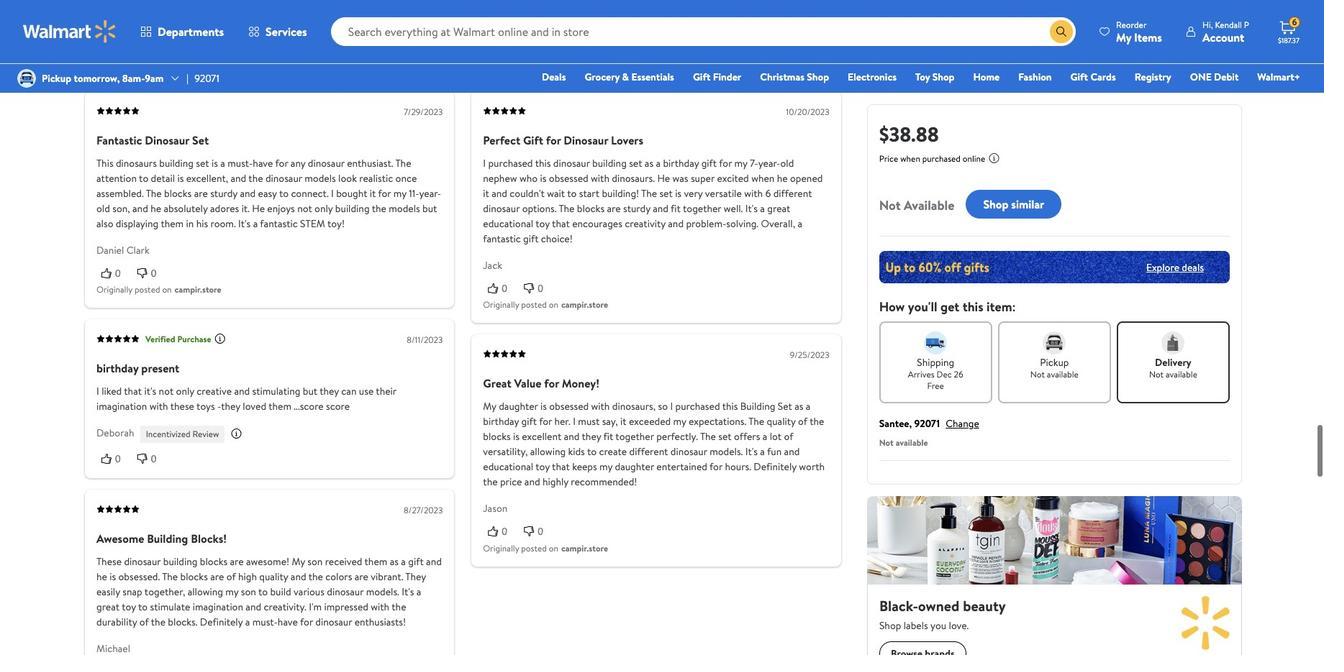 Task type: describe. For each thing, give the bounding box(es) containing it.
i purchased this dinosaur building set as a birthday gift for my 7-year-old nephew who is obsessed with dinosaurs. he was super excited when he opened it and couldn't wait to start building! the set is very versatile with 6 different dinosaur options. the blocks are sturdy and fit together well. it's a great educational toy that encourages creativity and problem-solving. overall, a fantastic gift choice!
[[483, 156, 823, 246]]

list item containing motor skills
[[323, 27, 413, 50]]

great inside i purchased this dinosaur building set as a birthday gift for my 7-year-old nephew who is obsessed with dinosaurs. he was super excited when he opened it and couldn't wait to start building! the set is very versatile with 6 different dinosaur options. the blocks are sturdy and fit together well. it's a great educational toy that encourages creativity and problem-solving. overall, a fantastic gift choice!
[[768, 202, 791, 216]]

the down "stimulate"
[[151, 615, 166, 630]]

blocks up the 'together,'
[[180, 570, 208, 584]]

0 down deborah
[[115, 454, 121, 465]]

opened
[[790, 171, 823, 186]]

the down detail
[[146, 187, 162, 201]]

i right her.
[[573, 415, 576, 429]]

colors
[[326, 570, 352, 584]]

-
[[217, 400, 221, 414]]

purchased inside i purchased this dinosaur building set as a birthday gift for my 7-year-old nephew who is obsessed with dinosaurs. he was super excited when he opened it and couldn't wait to start building! the set is very versatile with 6 different dinosaur options. the blocks are sturdy and fit together well. it's a great educational toy that encourages creativity and problem-solving. overall, a fantastic gift choice!
[[488, 156, 533, 171]]

have inside these dinosaur building blocks are awesome! my son received them as a gift and he is obsessed. the blocks are of high quality and the colors are vibrant. they easily snap together, allowing my son to build various dinosaur models. it's a great toy to stimulate imagination and creativity. i'm impressed with the durability of the blocks. definitely a must-have for dinosaur enthusiasts!
[[278, 615, 298, 630]]

them inside these dinosaur building blocks are awesome! my son received them as a gift and he is obsessed. the blocks are of high quality and the colors are vibrant. they easily snap together, allowing my son to build various dinosaur models. it's a great toy to stimulate imagination and creativity. i'm impressed with the durability of the blocks. definitely a must-have for dinosaur enthusiasts!
[[365, 555, 388, 569]]

building up detail
[[159, 156, 194, 171]]

very
[[684, 187, 703, 201]]

kids
[[568, 445, 585, 460]]

campir.store for dinosaur
[[175, 284, 222, 296]]

is right "who"
[[540, 171, 547, 186]]

it inside my daughter is obsessed with dinosaurs, so i purchased this building set as a birthday gift for her. i must say, it exceeded my expectations. the quality of the blocks is excellent and they fit together perfectly. the set offers a lot of versatility, allowing kids to create different dinosaur models. it's a fun and educational toy that keeps my daughter entertained for hours. definitely worth the price and highly recommended!
[[621, 415, 627, 429]]

not inside pickup not available
[[1031, 369, 1045, 381]]

list containing instructions
[[82, 0, 850, 22]]

have inside this dinosaurs building set is a must-have for any dinosaur enthusiast. the attention to detail is excellent, and the dinosaur models look realistic once assembled. the blocks are sturdy and easy to connect. i bought it for my 11-year- old son, and he absolutely adores it. he enjoys not only building the models but also displaying them in his room. it's a fantastic stem toy!
[[253, 156, 273, 171]]

0 horizontal spatial models
[[305, 171, 336, 186]]

imagination inside these dinosaur building blocks are awesome! my son received them as a gift and he is obsessed. the blocks are of high quality and the colors are vibrant. they easily snap together, allowing my son to build various dinosaur models. it's a great toy to stimulate imagination and creativity. i'm impressed with the durability of the blocks. definitely a must-have for dinosaur enthusiasts!
[[193, 600, 243, 615]]

it's inside this dinosaurs building set is a must-have for any dinosaur enthusiast. the attention to detail is excellent, and the dinosaur models look realistic once assembled. the blocks are sturdy and easy to connect. i bought it for my 11-year- old son, and he absolutely adores it. he enjoys not only building the models but also displaying them in his room. it's a fantastic stem toy!
[[238, 217, 251, 231]]

definitely inside these dinosaur building blocks are awesome! my son received them as a gift and he is obsessed. the blocks are of high quality and the colors are vibrant. they easily snap together, allowing my son to build various dinosaur models. it's a great toy to stimulate imagination and creativity. i'm impressed with the durability of the blocks. definitely a must-have for dinosaur enthusiasts!
[[200, 615, 243, 630]]

gift up 'super'
[[702, 156, 717, 171]]

1 vertical spatial models
[[389, 202, 420, 216]]

quality inside my daughter is obsessed with dinosaurs, so i purchased this building set as a birthday gift for her. i must say, it exceeded my expectations. the quality of the blocks is excellent and they fit together perfectly. the set offers a lot of versatility, allowing kids to create different dinosaur models. it's a fun and educational toy that keeps my daughter entertained for hours. definitely worth the price and highly recommended!
[[767, 415, 796, 429]]

posted for gift
[[521, 299, 547, 311]]

list item containing dinosaurs
[[167, 27, 249, 50]]

(4) for dinosaurs (4)
[[225, 32, 238, 46]]

it's inside these dinosaur building blocks are awesome! my son received them as a gift and he is obsessed. the blocks are of high quality and the colors are vibrant. they easily snap together, allowing my son to build various dinosaur models. it's a great toy to stimulate imagination and creativity. i'm impressed with the durability of the blocks. definitely a must-have for dinosaur enthusiasts!
[[402, 585, 414, 600]]

0 button down jack
[[483, 282, 519, 296]]

versatile
[[705, 187, 742, 201]]

as inside i purchased this dinosaur building set as a birthday gift for my 7-year-old nephew who is obsessed with dinosaurs. he was super excited when he opened it and couldn't wait to start building! the set is very versatile with 6 different dinosaur options. the blocks are sturdy and fit together well. it's a great educational toy that encourages creativity and problem-solving. overall, a fantastic gift choice!
[[645, 156, 654, 171]]

creativity.
[[264, 600, 307, 615]]

reorder my items
[[1116, 18, 1162, 45]]

old inside this dinosaurs building set is a must-have for any dinosaur enthusiast. the attention to detail is excellent, and the dinosaur models look realistic once assembled. the blocks are sturdy and easy to connect. i bought it for my 11-year- old son, and he absolutely adores it. he enjoys not only building the models but also displaying them in his room. it's a fantastic stem toy!
[[96, 202, 110, 216]]

excited
[[717, 171, 749, 186]]

0 down jason at the left bottom
[[502, 527, 508, 538]]

not inside santee, 92071 change not available
[[879, 437, 894, 449]]

money!
[[562, 376, 600, 392]]

choice!
[[541, 232, 573, 246]]

to down snap
[[138, 600, 148, 615]]

my inside reorder my items
[[1116, 29, 1132, 45]]

2 (8) from the left
[[489, 3, 502, 17]]

a
[[460, 3, 467, 17]]

them inside this dinosaurs building set is a must-have for any dinosaur enthusiast. the attention to detail is excellent, and the dinosaur models look realistic once assembled. the blocks are sturdy and easy to connect. i bought it for my 11-year- old son, and he absolutely adores it. he enjoys not only building the models but also displaying them in his room. it's a fantastic stem toy!
[[161, 217, 184, 231]]

Walmart Site-Wide search field
[[331, 17, 1076, 46]]

entertained
[[657, 460, 708, 475]]

assembly
[[94, 32, 135, 46]]

gift right "perfect"
[[523, 133, 543, 148]]

the down realistic at the top of page
[[372, 202, 386, 216]]

price
[[500, 475, 522, 490]]

is up "excellent,"
[[212, 156, 218, 171]]

gift inside list item
[[469, 3, 486, 17]]

see
[[512, 27, 530, 43]]

is inside these dinosaur building blocks are awesome! my son received them as a gift and he is obsessed. the blocks are of high quality and the colors are vibrant. they easily snap together, allowing my son to build various dinosaur models. it's a great toy to stimulate imagination and creativity. i'm impressed with the durability of the blocks. definitely a must-have for dinosaur enthusiasts!
[[110, 570, 116, 584]]

awesome!
[[246, 555, 289, 569]]

great value for money!
[[483, 376, 600, 392]]

hours.
[[725, 460, 752, 475]]

adores
[[210, 202, 239, 216]]

0 button down incentivized at the bottom left
[[132, 452, 168, 467]]

more
[[533, 27, 559, 43]]

3 (4) from the left
[[389, 32, 401, 46]]

dinosaur down any
[[266, 171, 302, 186]]

shop similar button
[[966, 190, 1062, 219]]

gift inside these dinosaur building blocks are awesome! my son received them as a gift and he is obsessed. the blocks are of high quality and the colors are vibrant. they easily snap together, allowing my son to build various dinosaur models. it's a great toy to stimulate imagination and creativity. i'm impressed with the durability of the blocks. definitely a must-have for dinosaur enthusiasts!
[[408, 555, 424, 569]]

set down the was
[[660, 187, 673, 201]]

building!
[[602, 187, 639, 201]]

my up recommended!
[[600, 460, 613, 475]]

score
[[326, 400, 350, 414]]

them inside i liked that it's not only creative and stimulating but they can use their imagination with these toys -they loved them ...score  score
[[269, 400, 292, 414]]

registry link
[[1128, 69, 1178, 85]]

92071 for |
[[194, 71, 220, 86]]

for left any
[[275, 156, 288, 171]]

list item containing sturdiness
[[346, 0, 429, 22]]

services
[[266, 24, 307, 40]]

say,
[[602, 415, 618, 429]]

great inside these dinosaur building blocks are awesome! my son received them as a gift and he is obsessed. the blocks are of high quality and the colors are vibrant. they easily snap together, allowing my son to build various dinosaur models. it's a great toy to stimulate imagination and creativity. i'm impressed with the durability of the blocks. definitely a must-have for dinosaur enthusiasts!
[[96, 600, 120, 615]]

blocks down blocks!
[[200, 555, 228, 569]]

verified purchase information image
[[214, 333, 226, 345]]

shipping
[[917, 356, 955, 370]]

it's
[[144, 385, 156, 399]]

for inside these dinosaur building blocks are awesome! my son received them as a gift and he is obsessed. the blocks are of high quality and the colors are vibrant. they easily snap together, allowing my son to build various dinosaur models. it's a great toy to stimulate imagination and creativity. i'm impressed with the durability of the blocks. definitely a must-have for dinosaur enthusiasts!
[[300, 615, 313, 630]]

this
[[96, 156, 113, 171]]

0 button down deborah
[[96, 452, 132, 467]]

1 horizontal spatial value
[[514, 376, 542, 392]]

he inside i purchased this dinosaur building set as a birthday gift for my 7-year-old nephew who is obsessed with dinosaurs. he was super excited when he opened it and couldn't wait to start building! the set is very versatile with 6 different dinosaur options. the blocks are sturdy and fit together well. it's a great educational toy that encourages creativity and problem-solving. overall, a fantastic gift choice!
[[658, 171, 670, 186]]

enjoys
[[267, 202, 295, 216]]

see more list
[[82, 27, 850, 50]]

the up enthusiasts!
[[392, 600, 406, 615]]

dinosaurs,
[[612, 400, 656, 414]]

loved
[[243, 400, 266, 414]]

as a gift (8)
[[447, 3, 502, 17]]

on for value
[[549, 543, 559, 555]]

dinosaur down couldn't
[[483, 202, 520, 216]]

dinosaur inside my daughter is obsessed with dinosaurs, so i purchased this building set as a birthday gift for her. i must say, it exceeded my expectations. the quality of the blocks is excellent and they fit together perfectly. the set offers a lot of versatility, allowing kids to create different dinosaur models. it's a fun and educational toy that keeps my daughter entertained for hours. definitely worth the price and highly recommended!
[[671, 445, 707, 460]]

dinosaur down impressed
[[316, 615, 352, 630]]

sturdiness
[[358, 3, 403, 17]]

instructions
[[94, 3, 145, 17]]

account
[[1203, 29, 1245, 45]]

0 down incentivized at the bottom left
[[151, 454, 157, 465]]

shop similar
[[984, 196, 1045, 212]]

the left price
[[483, 475, 498, 490]]

dinosaur up obsessed.
[[124, 555, 161, 569]]

fantastic
[[96, 133, 142, 148]]

to up the enjoys
[[279, 187, 289, 201]]

lot
[[770, 430, 782, 444]]

can
[[341, 385, 357, 399]]

i inside i purchased this dinosaur building set as a birthday gift for my 7-year-old nephew who is obsessed with dinosaurs. he was super excited when he opened it and couldn't wait to start building! the set is very versatile with 6 different dinosaur options. the blocks are sturdy and fit together well. it's a great educational toy that encourages creativity and problem-solving. overall, a fantastic gift choice!
[[483, 156, 486, 171]]

dinosaurs.
[[612, 171, 655, 186]]

that inside my daughter is obsessed with dinosaurs, so i purchased this building set as a birthday gift for her. i must say, it exceeded my expectations. the quality of the blocks is excellent and they fit together perfectly. the set offers a lot of versatility, allowing kids to create different dinosaur models. it's a fun and educational toy that keeps my daughter entertained for hours. definitely worth the price and highly recommended!
[[552, 460, 570, 475]]

the up worth
[[810, 415, 824, 429]]

essentials
[[632, 70, 674, 84]]

pickup tomorrow, 8am-9am
[[42, 71, 164, 86]]

the up various
[[309, 570, 323, 584]]

0 down choice!
[[538, 283, 543, 294]]

are up the high
[[230, 555, 244, 569]]

set up dinosaurs.
[[629, 156, 642, 171]]

so
[[658, 400, 668, 414]]

for right "perfect"
[[546, 133, 561, 148]]

11-
[[409, 187, 419, 201]]

for inside i purchased this dinosaur building set as a birthday gift for my 7-year-old nephew who is obsessed with dinosaurs. he was super excited when he opened it and couldn't wait to start building! the set is very versatile with 6 different dinosaur options. the blocks are sturdy and fit together well. it's a great educational toy that encourages creativity and problem-solving. overall, a fantastic gift choice!
[[719, 156, 732, 171]]

motor
[[335, 32, 362, 46]]

2 horizontal spatial purchased
[[923, 153, 961, 165]]

&
[[622, 70, 629, 84]]

birthday inside my daughter is obsessed with dinosaurs, so i purchased this building set as a birthday gift for her. i must say, it exceeded my expectations. the quality of the blocks is excellent and they fit together perfectly. the set offers a lot of versatility, allowing kids to create different dinosaur models. it's a fun and educational toy that keeps my daughter entertained for hours. definitely worth the price and highly recommended!
[[483, 415, 519, 429]]

obsessed inside my daughter is obsessed with dinosaurs, so i purchased this building set as a birthday gift for her. i must say, it exceeded my expectations. the quality of the blocks is excellent and they fit together perfectly. the set offers a lot of versatility, allowing kids to create different dinosaur models. it's a fun and educational toy that keeps my daughter entertained for hours. definitely worth the price and highly recommended!
[[549, 400, 589, 414]]

for up the excellent at bottom left
[[539, 415, 552, 429]]

item:
[[987, 298, 1016, 316]]

models. inside these dinosaur building blocks are awesome! my son received them as a gift and he is obsessed. the blocks are of high quality and the colors are vibrant. they easily snap together, allowing my son to build various dinosaur models. it's a great toy to stimulate imagination and creativity. i'm impressed with the durability of the blocks. definitely a must-have for dinosaur enthusiasts!
[[366, 585, 399, 600]]

toy inside these dinosaur building blocks are awesome! my son received them as a gift and he is obsessed. the blocks are of high quality and the colors are vibrant. they easily snap together, allowing my son to build various dinosaur models. it's a great toy to stimulate imagination and creativity. i'm impressed with the durability of the blocks. definitely a must-have for dinosaur enthusiasts!
[[122, 600, 136, 615]]

of right lot
[[784, 430, 794, 444]]

for down realistic at the top of page
[[378, 187, 391, 201]]

2 dinosaur from the left
[[564, 133, 608, 148]]

sturdiness (8)
[[358, 3, 418, 17]]

list item containing value
[[255, 27, 317, 50]]

arrives
[[908, 369, 935, 381]]

1 vertical spatial birthday
[[96, 361, 139, 377]]

also
[[96, 217, 113, 231]]

are right colors
[[355, 570, 368, 584]]

they inside my daughter is obsessed with dinosaurs, so i purchased this building set as a birthday gift for her. i must say, it exceeded my expectations. the quality of the blocks is excellent and they fit together perfectly. the set offers a lot of versatility, allowing kids to create different dinosaur models. it's a fun and educational toy that keeps my daughter entertained for hours. definitely worth the price and highly recommended!
[[582, 430, 601, 444]]

set inside my daughter is obsessed with dinosaurs, so i purchased this building set as a birthday gift for her. i must say, it exceeded my expectations. the quality of the blocks is excellent and they fit together perfectly. the set offers a lot of versatility, allowing kids to create different dinosaur models. it's a fun and educational toy that keeps my daughter entertained for hours. definitely worth the price and highly recommended!
[[719, 430, 732, 444]]

he inside this dinosaurs building set is a must-have for any dinosaur enthusiast. the attention to detail is excellent, and the dinosaur models look realistic once assembled. the blocks are sturdy and easy to connect. i bought it for my 11-year- old son, and he absolutely adores it. he enjoys not only building the models but also displaying them in his room. it's a fantastic stem toy!
[[151, 202, 161, 216]]

awesome building blocks!
[[96, 531, 227, 547]]

daniel clark
[[96, 243, 150, 258]]

durability
[[96, 615, 137, 630]]

who
[[520, 171, 538, 186]]

1 vertical spatial son
[[241, 585, 256, 600]]

different inside my daughter is obsessed with dinosaurs, so i purchased this building set as a birthday gift for her. i must say, it exceeded my expectations. the quality of the blocks is excellent and they fit together perfectly. the set offers a lot of versatility, allowing kids to create different dinosaur models. it's a fun and educational toy that keeps my daughter entertained for hours. definitely worth the price and highly recommended!
[[630, 445, 668, 460]]

originally posted on campir.store for gift
[[483, 299, 608, 311]]

are inside i purchased this dinosaur building set as a birthday gift for my 7-year-old nephew who is obsessed with dinosaurs. he was super excited when he opened it and couldn't wait to start building! the set is very versatile with 6 different dinosaur options. the blocks are sturdy and fit together well. it's a great educational toy that encourages creativity and problem-solving. overall, a fantastic gift choice!
[[607, 202, 621, 216]]

0 button down jason at the left bottom
[[483, 525, 519, 540]]

skills
[[364, 32, 386, 46]]

as
[[447, 3, 457, 17]]

gift cards
[[1071, 70, 1116, 84]]

0 horizontal spatial they
[[221, 400, 240, 414]]

1 vertical spatial this
[[963, 298, 984, 316]]

perfect
[[483, 133, 521, 148]]

create
[[599, 445, 627, 460]]

fun
[[767, 445, 782, 460]]

0 down jack
[[502, 283, 508, 294]]

of up worth
[[798, 415, 808, 429]]

1 dinosaur from the left
[[145, 133, 189, 148]]

(4) for value (4)
[[293, 32, 306, 46]]

cards
[[1091, 70, 1116, 84]]

this dinosaurs building set is a must-have for any dinosaur enthusiast. the attention to detail is excellent, and the dinosaur models look realistic once assembled. the blocks are sturdy and easy to connect. i bought it for my 11-year- old son, and he absolutely adores it. he enjoys not only building the models but also displaying them in his room. it's a fantastic stem toy!
[[96, 156, 441, 231]]

versatility,
[[483, 445, 528, 460]]

originally for perfect
[[483, 299, 519, 311]]

dinosaur down perfect gift for dinosaur lovers
[[553, 156, 590, 171]]

not inside i liked that it's not only creative and stimulating but they can use their imagination with these toys -they loved them ...score  score
[[159, 385, 174, 399]]

these dinosaur building blocks are awesome! my son received them as a gift and he is obsessed. the blocks are of high quality and the colors are vibrant. they easily snap together, allowing my son to build various dinosaur models. it's a great toy to stimulate imagination and creativity. i'm impressed with the durability of the blocks. definitely a must-have for dinosaur enthusiasts!
[[96, 555, 442, 630]]

of left the high
[[227, 570, 236, 584]]

0 down daniel clark
[[115, 268, 121, 279]]

shop for toy shop
[[933, 70, 955, 84]]

my inside i purchased this dinosaur building set as a birthday gift for my 7-year-old nephew who is obsessed with dinosaurs. he was super excited when he opened it and couldn't wait to start building! the set is very versatile with 6 different dinosaur options. the blocks are sturdy and fit together well. it's a great educational toy that encourages creativity and problem-solving. overall, a fantastic gift choice!
[[735, 156, 748, 171]]

grocery & essentials link
[[578, 69, 681, 85]]

is down great value for money!
[[541, 400, 547, 414]]

instructions list item
[[82, 0, 176, 22]]

value (4)
[[266, 32, 306, 46]]

must- inside these dinosaur building blocks are awesome! my son received them as a gift and he is obsessed. the blocks are of high quality and the colors are vibrant. they easily snap together, allowing my son to build various dinosaur models. it's a great toy to stimulate imagination and creativity. i'm impressed with the durability of the blocks. definitely a must-have for dinosaur enthusiasts!
[[252, 615, 278, 630]]

dinosaurs
[[179, 32, 222, 46]]

1 (8) from the left
[[406, 3, 418, 17]]

i right so on the bottom of page
[[670, 400, 673, 414]]

0 down "displaying"
[[151, 268, 157, 279]]

0 button down choice!
[[519, 282, 555, 296]]

toy inside my daughter is obsessed with dinosaurs, so i purchased this building set as a birthday gift for her. i must say, it exceeded my expectations. the quality of the blocks is excellent and they fit together perfectly. the set offers a lot of versatility, allowing kids to create different dinosaur models. it's a fun and educational toy that keeps my daughter entertained for hours. definitely worth the price and highly recommended!
[[536, 460, 550, 475]]

blocks inside this dinosaurs building set is a must-have for any dinosaur enthusiast. the attention to detail is excellent, and the dinosaur models look realistic once assembled. the blocks are sturdy and easy to connect. i bought it for my 11-year- old son, and he absolutely adores it. he enjoys not only building the models but also displaying them in his room. it's a fantastic stem toy!
[[164, 187, 192, 201]]

educational inside my daughter is obsessed with dinosaurs, so i purchased this building set as a birthday gift for her. i must say, it exceeded my expectations. the quality of the blocks is excellent and they fit together perfectly. the set offers a lot of versatility, allowing kids to create different dinosaur models. it's a fun and educational toy that keeps my daughter entertained for hours. definitely worth the price and highly recommended!
[[483, 460, 534, 475]]

search icon image
[[1056, 26, 1068, 37]]

options.
[[522, 202, 557, 216]]

the down dinosaurs.
[[641, 187, 657, 201]]

the down wait
[[559, 202, 575, 216]]

10/20/2023
[[786, 106, 830, 118]]

home
[[974, 70, 1000, 84]]

is up 'versatility,'
[[513, 430, 520, 444]]

attention
[[96, 171, 137, 186]]

for left money!
[[544, 376, 559, 392]]

it.
[[242, 202, 250, 216]]

it's inside my daughter is obsessed with dinosaurs, so i purchased this building set as a birthday gift for her. i must say, it exceeded my expectations. the quality of the blocks is excellent and they fit together perfectly. the set offers a lot of versatility, allowing kids to create different dinosaur models. it's a fun and educational toy that keeps my daughter entertained for hours. definitely worth the price and highly recommended!
[[746, 445, 758, 460]]

for left hours.
[[710, 460, 723, 475]]

intent image for delivery image
[[1162, 332, 1185, 355]]

0 vertical spatial son
[[308, 555, 323, 569]]

deals link
[[536, 69, 573, 85]]

fantastic inside this dinosaurs building set is a must-have for any dinosaur enthusiast. the attention to detail is excellent, and the dinosaur models look realistic once assembled. the blocks are sturdy and easy to connect. i bought it for my 11-year- old son, and he absolutely adores it. he enjoys not only building the models but also displaying them in his room. it's a fantastic stem toy!
[[260, 217, 298, 231]]

92071 for santee,
[[915, 417, 940, 431]]

the up offers
[[749, 415, 765, 429]]

of right the durability at left bottom
[[139, 615, 149, 630]]

the down expectations.
[[700, 430, 716, 444]]

obsessed inside i purchased this dinosaur building set as a birthday gift for my 7-year-old nephew who is obsessed with dinosaurs. he was super excited when he opened it and couldn't wait to start building! the set is very versatile with 6 different dinosaur options. the blocks are sturdy and fit together well. it's a great educational toy that encourages creativity and problem-solving. overall, a fantastic gift choice!
[[549, 171, 589, 186]]

my up the perfectly.
[[673, 415, 686, 429]]

couldn't
[[510, 187, 545, 201]]

is right detail
[[177, 171, 184, 186]]

0 button down daniel
[[96, 266, 132, 281]]

on for dinosaur
[[162, 284, 172, 296]]

blocks inside i purchased this dinosaur building set as a birthday gift for my 7-year-old nephew who is obsessed with dinosaurs. he was super excited when he opened it and couldn't wait to start building! the set is very versatile with 6 different dinosaur options. the blocks are sturdy and fit together well. it's a great educational toy that encourages creativity and problem-solving. overall, a fantastic gift choice!
[[577, 202, 605, 216]]

dinosaur up impressed
[[327, 585, 364, 600]]

received
[[325, 555, 362, 569]]

available inside santee, 92071 change not available
[[896, 437, 928, 449]]

with up start
[[591, 171, 610, 186]]

enthusiasts!
[[355, 615, 406, 630]]

tomorrow,
[[74, 71, 120, 86]]

7/29/2023
[[404, 106, 443, 118]]

sturdy inside this dinosaurs building set is a must-have for any dinosaur enthusiast. the attention to detail is excellent, and the dinosaur models look realistic once assembled. the blocks are sturdy and easy to connect. i bought it for my 11-year- old son, and he absolutely adores it. he enjoys not only building the models but also displaying them in his room. it's a fantastic stem toy!
[[210, 187, 238, 201]]

1 horizontal spatial daughter
[[615, 460, 654, 475]]

the up once
[[396, 156, 411, 171]]

toy inside i purchased this dinosaur building set as a birthday gift for my 7-year-old nephew who is obsessed with dinosaurs. he was super excited when he opened it and couldn't wait to start building! the set is very versatile with 6 different dinosaur options. the blocks are sturdy and fit together well. it's a great educational toy that encourages creativity and problem-solving. overall, a fantastic gift choice!
[[536, 217, 550, 231]]

definitely inside my daughter is obsessed with dinosaurs, so i purchased this building set as a birthday gift for her. i must say, it exceeded my expectations. the quality of the blocks is excellent and they fit together perfectly. the set offers a lot of versatility, allowing kids to create different dinosaur models. it's a fun and educational toy that keeps my daughter entertained for hours. definitely worth the price and highly recommended!
[[754, 460, 797, 475]]

see more button
[[512, 27, 559, 43]]

gift left choice!
[[523, 232, 539, 246]]

with inside these dinosaur building blocks are awesome! my son received them as a gift and he is obsessed. the blocks are of high quality and the colors are vibrant. they easily snap together, allowing my son to build various dinosaur models. it's a great toy to stimulate imagination and creativity. i'm impressed with the durability of the blocks. definitely a must-have for dinosaur enthusiasts!
[[371, 600, 390, 615]]

he inside this dinosaurs building set is a must-have for any dinosaur enthusiast. the attention to detail is excellent, and the dinosaur models look realistic once assembled. the blocks are sturdy and easy to connect. i bought it for my 11-year- old son, and he absolutely adores it. he enjoys not only building the models but also displaying them in his room. it's a fantastic stem toy!
[[252, 202, 265, 216]]

dinosaur up look
[[308, 156, 345, 171]]



Task type: locate. For each thing, give the bounding box(es) containing it.
are inside this dinosaurs building set is a must-have for any dinosaur enthusiast. the attention to detail is excellent, and the dinosaur models look realistic once assembled. the blocks are sturdy and easy to connect. i bought it for my 11-year- old son, and he absolutely adores it. he enjoys not only building the models but also displaying them in his room. it's a fantastic stem toy!
[[194, 187, 208, 201]]

grocery
[[585, 70, 620, 84]]

price when purchased online
[[879, 153, 986, 165]]

educational down 'versatility,'
[[483, 460, 534, 475]]

0 down highly
[[538, 527, 543, 538]]

fit inside i purchased this dinosaur building set as a birthday gift for my 7-year-old nephew who is obsessed with dinosaurs. he was super excited when he opened it and couldn't wait to start building! the set is very versatile with 6 different dinosaur options. the blocks are sturdy and fit together well. it's a great educational toy that encourages creativity and problem-solving. overall, a fantastic gift choice!
[[671, 202, 681, 216]]

that inside i purchased this dinosaur building set as a birthday gift for my 7-year-old nephew who is obsessed with dinosaurs. he was super excited when he opened it and couldn't wait to start building! the set is very versatile with 6 different dinosaur options. the blocks are sturdy and fit together well. it's a great educational toy that encourages creativity and problem-solving. overall, a fantastic gift choice!
[[552, 217, 570, 231]]

gift inside gift cards link
[[1071, 70, 1088, 84]]

0 horizontal spatial together
[[616, 430, 654, 444]]

2 horizontal spatial my
[[1116, 29, 1132, 45]]

1 vertical spatial building
[[147, 531, 188, 547]]

available for delivery
[[1166, 369, 1198, 381]]

electronics link
[[842, 69, 903, 85]]

dinosaur
[[145, 133, 189, 148], [564, 133, 608, 148]]

my inside this dinosaurs building set is a must-have for any dinosaur enthusiast. the attention to detail is excellent, and the dinosaur models look realistic once assembled. the blocks are sturdy and easy to connect. i bought it for my 11-year- old son, and he absolutely adores it. he enjoys not only building the models but also displaying them in his room. it's a fantastic stem toy!
[[394, 187, 407, 201]]

available down intent image for delivery on the bottom right of the page
[[1166, 369, 1198, 381]]

1 horizontal spatial models
[[389, 202, 420, 216]]

intent image for shipping image
[[924, 332, 947, 355]]

0 horizontal spatial have
[[253, 156, 273, 171]]

0 horizontal spatial daughter
[[499, 400, 538, 414]]

value inside list item
[[266, 32, 290, 46]]

on for gift
[[549, 299, 559, 311]]

0 vertical spatial fantastic
[[260, 217, 298, 231]]

together inside i purchased this dinosaur building set as a birthday gift for my 7-year-old nephew who is obsessed with dinosaurs. he was super excited when he opened it and couldn't wait to start building! the set is very versatile with 6 different dinosaur options. the blocks are sturdy and fit together well. it's a great educational toy that encourages creativity and problem-solving. overall, a fantastic gift choice!
[[683, 202, 722, 216]]

1 horizontal spatial have
[[278, 615, 298, 630]]

92071 inside santee, 92071 change not available
[[915, 417, 940, 431]]

dinosaurs
[[116, 156, 157, 171]]

absolutely
[[164, 202, 208, 216]]

this inside i purchased this dinosaur building set as a birthday gift for my 7-year-old nephew who is obsessed with dinosaurs. he was super excited when he opened it and couldn't wait to start building! the set is very versatile with 6 different dinosaur options. the blocks are sturdy and fit together well. it's a great educational toy that encourages creativity and problem-solving. overall, a fantastic gift choice!
[[535, 156, 551, 171]]

fantastic up jack
[[483, 232, 521, 246]]

together,
[[145, 585, 185, 600]]

set up "excellent,"
[[192, 133, 209, 148]]

great
[[483, 376, 512, 392]]

building inside these dinosaur building blocks are awesome! my son received them as a gift and he is obsessed. the blocks are of high quality and the colors are vibrant. they easily snap together, allowing my son to build various dinosaur models. it's a great toy to stimulate imagination and creativity. i'm impressed with the durability of the blocks. definitely a must-have for dinosaur enthusiasts!
[[163, 555, 198, 569]]

fit inside my daughter is obsessed with dinosaurs, so i purchased this building set as a birthday gift for her. i must say, it exceeded my expectations. the quality of the blocks is excellent and they fit together perfectly. the set offers a lot of versatility, allowing kids to create different dinosaur models. it's a fun and educational toy that keeps my daughter entertained for hours. definitely worth the price and highly recommended!
[[604, 430, 613, 444]]

my down the high
[[226, 585, 239, 600]]

0 button down the clark
[[132, 266, 168, 281]]

use
[[359, 385, 374, 399]]

4 (4) from the left
[[476, 32, 489, 46]]

blocks.
[[168, 615, 198, 630]]

departments button
[[128, 14, 236, 49]]

but inside i liked that it's not only creative and stimulating but they can use their imagination with these toys -they loved them ...score  score
[[303, 385, 318, 399]]

gift finder
[[693, 70, 742, 84]]

building down the bought
[[335, 202, 370, 216]]

gift right a
[[469, 3, 486, 17]]

1 vertical spatial that
[[124, 385, 142, 399]]

list item left motor
[[255, 27, 317, 50]]

8am-
[[122, 71, 145, 86]]

2 vertical spatial he
[[96, 570, 107, 584]]

1 vertical spatial he
[[252, 202, 265, 216]]

this inside my daughter is obsessed with dinosaurs, so i purchased this building set as a birthday gift for her. i must say, it exceeded my expectations. the quality of the blocks is excellent and they fit together perfectly. the set offers a lot of versatility, allowing kids to create different dinosaur models. it's a fun and educational toy that keeps my daughter entertained for hours. definitely worth the price and highly recommended!
[[722, 400, 738, 414]]

2 (4) from the left
[[293, 32, 306, 46]]

1 vertical spatial but
[[303, 385, 318, 399]]

to inside my daughter is obsessed with dinosaurs, so i purchased this building set as a birthday gift for her. i must say, it exceeded my expectations. the quality of the blocks is excellent and they fit together perfectly. the set offers a lot of versatility, allowing kids to create different dinosaur models. it's a fun and educational toy that keeps my daughter entertained for hours. definitely worth the price and highly recommended!
[[587, 445, 597, 460]]

campir.store up purchase at bottom
[[175, 284, 222, 296]]

reorder
[[1116, 18, 1147, 31]]

models. up hours.
[[710, 445, 743, 460]]

list item containing durability
[[419, 27, 500, 50]]

you'll
[[908, 298, 938, 316]]

up to sixty percent off deals. shop now. image
[[879, 251, 1230, 284]]

birthday inside i purchased this dinosaur building set as a birthday gift for my 7-year-old nephew who is obsessed with dinosaurs. he was super excited when he opened it and couldn't wait to start building! the set is very versatile with 6 different dinosaur options. the blocks are sturdy and fit together well. it's a great educational toy that encourages creativity and problem-solving. overall, a fantastic gift choice!
[[663, 156, 699, 171]]

list item
[[269, 0, 341, 22], [346, 0, 429, 22], [435, 0, 513, 22], [519, 0, 585, 22], [82, 27, 162, 50], [167, 27, 249, 50], [255, 27, 317, 50], [323, 27, 413, 50], [419, 27, 500, 50]]

pickup down intent image for pickup
[[1040, 356, 1069, 370]]

together
[[683, 202, 722, 216], [616, 430, 654, 444]]

allowing up blocks.
[[188, 585, 223, 600]]

but inside this dinosaurs building set is a must-have for any dinosaur enthusiast. the attention to detail is excellent, and the dinosaur models look realistic once assembled. the blocks are sturdy and easy to connect. i bought it for my 11-year- old son, and he absolutely adores it. he enjoys not only building the models but also displaying them in his room. it's a fantastic stem toy!
[[423, 202, 437, 216]]

0 horizontal spatial allowing
[[188, 585, 223, 600]]

list item up more
[[519, 0, 585, 22]]

1 vertical spatial sturdy
[[623, 202, 651, 216]]

6 $187.37
[[1278, 16, 1300, 45]]

0 vertical spatial educational
[[483, 217, 534, 231]]

that inside i liked that it's not only creative and stimulating but they can use their imagination with these toys -they loved them ...score  score
[[124, 385, 142, 399]]

shop
[[807, 70, 829, 84], [933, 70, 955, 84], [984, 196, 1009, 212]]

1 vertical spatial have
[[278, 615, 298, 630]]

1 vertical spatial toy
[[536, 460, 550, 475]]

building inside my daughter is obsessed with dinosaurs, so i purchased this building set as a birthday gift for her. i must say, it exceeded my expectations. the quality of the blocks is excellent and they fit together perfectly. the set offers a lot of versatility, allowing kids to create different dinosaur models. it's a fun and educational toy that keeps my daughter entertained for hours. definitely worth the price and highly recommended!
[[741, 400, 776, 414]]

posted down the clark
[[135, 284, 160, 296]]

shop for christmas shop
[[807, 70, 829, 84]]

jack
[[483, 258, 502, 273]]

1 vertical spatial on
[[549, 299, 559, 311]]

sturdy inside i purchased this dinosaur building set as a birthday gift for my 7-year-old nephew who is obsessed with dinosaurs. he was super excited when he opened it and couldn't wait to start building! the set is very versatile with 6 different dinosaur options. the blocks are sturdy and fit together well. it's a great educational toy that encourages creativity and problem-solving. overall, a fantastic gift choice!
[[623, 202, 651, 216]]

fit down say,
[[604, 430, 613, 444]]

1 educational from the top
[[483, 217, 534, 231]]

posted for value
[[521, 543, 547, 555]]

1 horizontal spatial fantastic
[[483, 232, 521, 246]]

2 horizontal spatial they
[[582, 430, 601, 444]]

delivery
[[1155, 356, 1192, 370]]

different down opened
[[774, 187, 812, 201]]

them up vibrant.
[[365, 555, 388, 569]]

and inside i liked that it's not only creative and stimulating but they can use their imagination with these toys -they loved them ...score  score
[[234, 385, 250, 399]]

my inside my daughter is obsessed with dinosaurs, so i purchased this building set as a birthday gift for her. i must say, it exceeded my expectations. the quality of the blocks is excellent and they fit together perfectly. the set offers a lot of versatility, allowing kids to create different dinosaur models. it's a fun and educational toy that keeps my daughter entertained for hours. definitely worth the price and highly recommended!
[[483, 400, 497, 414]]

is left very
[[675, 187, 682, 201]]

(4) for durability (4)
[[476, 32, 489, 46]]

1 horizontal spatial set
[[778, 400, 792, 414]]

imagination down liked
[[96, 400, 147, 414]]

dinosaur left lovers
[[564, 133, 608, 148]]

solving.
[[726, 217, 759, 231]]

list item containing blocks
[[519, 0, 585, 22]]

0 vertical spatial as
[[645, 156, 654, 171]]

i inside this dinosaurs building set is a must-have for any dinosaur enthusiast. the attention to detail is excellent, and the dinosaur models look realistic once assembled. the blocks are sturdy and easy to connect. i bought it for my 11-year- old son, and he absolutely adores it. he enjoys not only building the models but also displaying them in his room. it's a fantastic stem toy!
[[331, 187, 334, 201]]

0 horizontal spatial definitely
[[200, 615, 243, 630]]

not down intent image for pickup
[[1031, 369, 1045, 381]]

list item up | 92071
[[167, 27, 249, 50]]

when inside i purchased this dinosaur building set as a birthday gift for my 7-year-old nephew who is obsessed with dinosaurs. he was super excited when he opened it and couldn't wait to start building! the set is very versatile with 6 different dinosaur options. the blocks are sturdy and fit together well. it's a great educational toy that encourages creativity and problem-solving. overall, a fantastic gift choice!
[[752, 171, 775, 186]]

i inside i liked that it's not only creative and stimulating but they can use their imagination with these toys -they loved them ...score  score
[[96, 385, 99, 399]]

6 inside "6 $187.37"
[[1293, 16, 1297, 28]]

dinosaur
[[308, 156, 345, 171], [553, 156, 590, 171], [266, 171, 302, 186], [483, 202, 520, 216], [671, 445, 707, 460], [124, 555, 161, 569], [327, 585, 364, 600], [316, 615, 352, 630]]

i liked that it's not only creative and stimulating but they can use their imagination with these toys -they loved them ...score  score
[[96, 385, 397, 414]]

8/27/2023
[[404, 505, 443, 517]]

one debit link
[[1184, 69, 1246, 85]]

0 horizontal spatial different
[[630, 445, 668, 460]]

campir.store for value
[[561, 543, 608, 555]]

list item containing as a gift
[[435, 0, 513, 22]]

0 vertical spatial originally
[[96, 284, 133, 296]]

daughter down create in the bottom of the page
[[615, 460, 654, 475]]

1 vertical spatial year-
[[419, 187, 441, 201]]

building inside i purchased this dinosaur building set as a birthday gift for my 7-year-old nephew who is obsessed with dinosaurs. he was super excited when he opened it and couldn't wait to start building! the set is very versatile with 6 different dinosaur options. the blocks are sturdy and fit together well. it's a great educational toy that encourages creativity and problem-solving. overall, a fantastic gift choice!
[[593, 156, 627, 171]]

with up say,
[[591, 400, 610, 414]]

he
[[777, 171, 788, 186], [151, 202, 161, 216], [96, 570, 107, 584]]

them down stimulating
[[269, 400, 292, 414]]

a
[[220, 156, 225, 171], [656, 156, 661, 171], [760, 202, 765, 216], [253, 217, 258, 231], [798, 217, 803, 231], [806, 400, 811, 414], [763, 430, 768, 444], [760, 445, 765, 460], [401, 555, 406, 569], [417, 585, 421, 600], [245, 615, 250, 630]]

0 vertical spatial this
[[535, 156, 551, 171]]

verified
[[145, 333, 175, 346]]

son down the high
[[241, 585, 256, 600]]

0 horizontal spatial he
[[252, 202, 265, 216]]

blocks inside my daughter is obsessed with dinosaurs, so i purchased this building set as a birthday gift for her. i must say, it exceeded my expectations. the quality of the blocks is excellent and they fit together perfectly. the set offers a lot of versatility, allowing kids to create different dinosaur models. it's a fun and educational toy that keeps my daughter entertained for hours. definitely worth the price and highly recommended!
[[483, 430, 511, 444]]

santee, 92071 change not available
[[879, 417, 979, 449]]

(8) right sturdiness
[[406, 3, 418, 17]]

hi,
[[1203, 18, 1213, 31]]

0 vertical spatial birthday
[[663, 156, 699, 171]]

it inside this dinosaurs building set is a must-have for any dinosaur enthusiast. the attention to detail is excellent, and the dinosaur models look realistic once assembled. the blocks are sturdy and easy to connect. i bought it for my 11-year- old son, and he absolutely adores it. he enjoys not only building the models but also displaying them in his room. it's a fantastic stem toy!
[[370, 187, 376, 201]]

0 vertical spatial he
[[777, 171, 788, 186]]

set inside this dinosaurs building set is a must-have for any dinosaur enthusiast. the attention to detail is excellent, and the dinosaur models look realistic once assembled. the blocks are sturdy and easy to connect. i bought it for my 11-year- old son, and he absolutely adores it. he enjoys not only building the models but also displaying them in his room. it's a fantastic stem toy!
[[196, 156, 209, 171]]

$187.37
[[1278, 35, 1300, 45]]

0 horizontal spatial fit
[[604, 430, 613, 444]]

92071 right |
[[194, 71, 220, 86]]

1 horizontal spatial my
[[483, 400, 497, 414]]

gift
[[469, 3, 486, 17], [693, 70, 711, 84], [1071, 70, 1088, 84], [523, 133, 543, 148]]

shop left 'similar'
[[984, 196, 1009, 212]]

7-
[[750, 156, 758, 171]]

quality inside these dinosaur building blocks are awesome! my son received them as a gift and he is obsessed. the blocks are of high quality and the colors are vibrant. they easily snap together, allowing my son to build various dinosaur models. it's a great toy to stimulate imagination and creativity. i'm impressed with the durability of the blocks. definitely a must-have for dinosaur enthusiasts!
[[259, 570, 288, 584]]

1 horizontal spatial quality
[[767, 415, 796, 429]]

1 horizontal spatial they
[[320, 385, 339, 399]]

old up opened
[[781, 156, 794, 171]]

any
[[291, 156, 306, 171]]

models. inside my daughter is obsessed with dinosaurs, so i purchased this building set as a birthday gift for her. i must say, it exceeded my expectations. the quality of the blocks is excellent and they fit together perfectly. the set offers a lot of versatility, allowing kids to create different dinosaur models. it's a fun and educational toy that keeps my daughter entertained for hours. definitely worth the price and highly recommended!
[[710, 445, 743, 460]]

0 horizontal spatial my
[[292, 555, 305, 569]]

2 horizontal spatial it
[[621, 415, 627, 429]]

92071
[[194, 71, 220, 86], [915, 417, 940, 431]]

1 vertical spatial they
[[221, 400, 240, 414]]

gift inside the "gift finder" link
[[693, 70, 711, 84]]

purchased inside my daughter is obsessed with dinosaurs, so i purchased this building set as a birthday gift for her. i must say, it exceeded my expectations. the quality of the blocks is excellent and they fit together perfectly. the set offers a lot of versatility, allowing kids to create different dinosaur models. it's a fun and educational toy that keeps my daughter entertained for hours. definitely worth the price and highly recommended!
[[676, 400, 720, 414]]

1 horizontal spatial imagination
[[193, 600, 243, 615]]

must- up "excellent,"
[[228, 156, 253, 171]]

see more
[[512, 27, 559, 43]]

with up enthusiasts!
[[371, 600, 390, 615]]

to down dinosaurs
[[139, 171, 148, 186]]

quality
[[767, 415, 796, 429], [259, 570, 288, 584]]

son left received
[[308, 555, 323, 569]]

intent image for pickup image
[[1043, 332, 1066, 355]]

8/11/2023
[[407, 334, 443, 347]]

campir.store down recommended!
[[561, 543, 608, 555]]

1 vertical spatial pickup
[[1040, 356, 1069, 370]]

worth
[[799, 460, 825, 475]]

not left "available"
[[879, 197, 901, 215]]

imagination inside i liked that it's not only creative and stimulating but they can use their imagination with these toys -they loved them ...score  score
[[96, 400, 147, 414]]

how
[[879, 298, 905, 316]]

0 vertical spatial allowing
[[530, 445, 566, 460]]

2 vertical spatial birthday
[[483, 415, 519, 429]]

my inside these dinosaur building blocks are awesome! my son received them as a gift and he is obsessed. the blocks are of high quality and the colors are vibrant. they easily snap together, allowing my son to build various dinosaur models. it's a great toy to stimulate imagination and creativity. i'm impressed with the durability of the blocks. definitely a must-have for dinosaur enthusiasts!
[[292, 555, 305, 569]]

0 vertical spatial different
[[774, 187, 812, 201]]

her.
[[555, 415, 571, 429]]

0 vertical spatial they
[[320, 385, 339, 399]]

pickup for not
[[1040, 356, 1069, 370]]

available for pickup
[[1047, 369, 1079, 381]]

0 vertical spatial definitely
[[754, 460, 797, 475]]

are down building!
[[607, 202, 621, 216]]

he left the was
[[658, 171, 670, 186]]

purchase
[[177, 333, 211, 346]]

0 horizontal spatial 92071
[[194, 71, 220, 86]]

fantastic inside i purchased this dinosaur building set as a birthday gift for my 7-year-old nephew who is obsessed with dinosaurs. he was super excited when he opened it and couldn't wait to start building! the set is very versatile with 6 different dinosaur options. the blocks are sturdy and fit together well. it's a great educational toy that encourages creativity and problem-solving. overall, a fantastic gift choice!
[[483, 232, 521, 246]]

0 horizontal spatial son
[[241, 585, 256, 600]]

stimulate
[[150, 600, 190, 615]]

one debit
[[1190, 70, 1239, 84]]

registry
[[1135, 70, 1172, 84]]

toy down options. on the left top of page
[[536, 217, 550, 231]]

with inside i liked that it's not only creative and stimulating but they can use their imagination with these toys -they loved them ...score  score
[[149, 400, 168, 414]]

available inside delivery not available
[[1166, 369, 1198, 381]]

0 horizontal spatial year-
[[419, 187, 441, 201]]

0 horizontal spatial set
[[192, 133, 209, 148]]

allowing inside my daughter is obsessed with dinosaurs, so i purchased this building set as a birthday gift for her. i must say, it exceeded my expectations. the quality of the blocks is excellent and they fit together perfectly. the set offers a lot of versatility, allowing kids to create different dinosaur models. it's a fun and educational toy that keeps my daughter entertained for hours. definitely worth the price and highly recommended!
[[530, 445, 566, 460]]

1 vertical spatial fantastic
[[483, 232, 521, 246]]

0 horizontal spatial imagination
[[96, 400, 147, 414]]

building up dinosaurs.
[[593, 156, 627, 171]]

walmart image
[[23, 20, 117, 43]]

gift left cards
[[1071, 70, 1088, 84]]

list item containing assembly
[[82, 27, 162, 50]]

originally for great
[[483, 543, 519, 555]]

1 vertical spatial as
[[795, 400, 804, 414]]

 image
[[17, 69, 36, 88]]

my inside these dinosaur building blocks are awesome! my son received them as a gift and he is obsessed. the blocks are of high quality and the colors are vibrant. they easily snap together, allowing my son to build various dinosaur models. it's a great toy to stimulate imagination and creativity. i'm impressed with the durability of the blocks. definitely a must-have for dinosaur enthusiasts!
[[226, 585, 239, 600]]

pickup for tomorrow,
[[42, 71, 71, 86]]

1 horizontal spatial fit
[[671, 202, 681, 216]]

it's down they
[[402, 585, 414, 600]]

year-
[[758, 156, 781, 171], [419, 187, 441, 201]]

(8)
[[406, 3, 418, 17], [489, 3, 502, 17]]

0 horizontal spatial pickup
[[42, 71, 71, 86]]

with inside my daughter is obsessed with dinosaurs, so i purchased this building set as a birthday gift for her. i must say, it exceeded my expectations. the quality of the blocks is excellent and they fit together perfectly. the set offers a lot of versatility, allowing kids to create different dinosaur models. it's a fun and educational toy that keeps my daughter entertained for hours. definitely worth the price and highly recommended!
[[591, 400, 610, 414]]

2 educational from the top
[[483, 460, 534, 475]]

their
[[376, 385, 397, 399]]

6 inside i purchased this dinosaur building set as a birthday gift for my 7-year-old nephew who is obsessed with dinosaurs. he was super excited when he opened it and couldn't wait to start building! the set is very versatile with 6 different dinosaur options. the blocks are sturdy and fit together well. it's a great educational toy that encourages creativity and problem-solving. overall, a fantastic gift choice!
[[766, 187, 771, 201]]

debit
[[1214, 70, 1239, 84]]

1 horizontal spatial son
[[308, 555, 323, 569]]

how you'll get this item:
[[879, 298, 1016, 316]]

originally
[[96, 284, 133, 296], [483, 299, 519, 311], [483, 543, 519, 555]]

pickup inside pickup not available
[[1040, 356, 1069, 370]]

wait
[[547, 187, 565, 201]]

building
[[741, 400, 776, 414], [147, 531, 188, 547]]

0 horizontal spatial building
[[147, 531, 188, 547]]

0 vertical spatial 6
[[1293, 16, 1297, 28]]

toys
[[197, 400, 215, 414]]

not down connect.
[[297, 202, 312, 216]]

as inside these dinosaur building blocks are awesome! my son received them as a gift and he is obsessed. the blocks are of high quality and the colors are vibrant. they easily snap together, allowing my son to build various dinosaur models. it's a great toy to stimulate imagination and creativity. i'm impressed with the durability of the blocks. definitely a must-have for dinosaur enthusiasts!
[[390, 555, 399, 569]]

he up easily
[[96, 570, 107, 584]]

legal information image
[[989, 153, 1000, 164]]

dec
[[937, 369, 952, 381]]

different inside i purchased this dinosaur building set as a birthday gift for my 7-year-old nephew who is obsessed with dinosaurs. he was super excited when he opened it and couldn't wait to start building! the set is very versatile with 6 different dinosaur options. the blocks are sturdy and fit together well. it's a great educational toy that encourages creativity and problem-solving. overall, a fantastic gift choice!
[[774, 187, 812, 201]]

educational inside i purchased this dinosaur building set as a birthday gift for my 7-year-old nephew who is obsessed with dinosaurs. he was super excited when he opened it and couldn't wait to start building! the set is very versatile with 6 different dinosaur options. the blocks are sturdy and fit together well. it's a great educational toy that encourages creativity and problem-solving. overall, a fantastic gift choice!
[[483, 217, 534, 231]]

similar
[[1012, 196, 1045, 212]]

1 horizontal spatial (8)
[[489, 3, 502, 17]]

not inside delivery not available
[[1150, 369, 1164, 381]]

1 horizontal spatial when
[[901, 153, 921, 165]]

0 vertical spatial imagination
[[96, 400, 147, 414]]

gift inside my daughter is obsessed with dinosaurs, so i purchased this building set as a birthday gift for her. i must say, it exceeded my expectations. the quality of the blocks is excellent and they fit together perfectly. the set offers a lot of versatility, allowing kids to create different dinosaur models. it's a fun and educational toy that keeps my daughter entertained for hours. definitely worth the price and highly recommended!
[[522, 415, 537, 429]]

0 vertical spatial set
[[192, 133, 209, 148]]

1 horizontal spatial different
[[774, 187, 812, 201]]

available inside pickup not available
[[1047, 369, 1079, 381]]

not down intent image for delivery on the bottom right of the page
[[1150, 369, 1164, 381]]

26
[[954, 369, 964, 381]]

with down excited
[[744, 187, 763, 201]]

available down intent image for pickup
[[1047, 369, 1079, 381]]

allowing down the excellent at bottom left
[[530, 445, 566, 460]]

definitely right blocks.
[[200, 615, 243, 630]]

motor skills (4)
[[335, 32, 401, 46]]

1 horizontal spatial building
[[741, 400, 776, 414]]

value
[[266, 32, 290, 46], [514, 376, 542, 392]]

originally posted on campir.store for value
[[483, 543, 608, 555]]

incentivized review information image
[[231, 428, 242, 440]]

| 92071
[[187, 71, 220, 86]]

originally posted on campir.store for dinosaur
[[96, 284, 222, 296]]

not
[[297, 202, 312, 216], [159, 385, 174, 399]]

start
[[579, 187, 600, 201]]

he left opened
[[777, 171, 788, 186]]

old inside i purchased this dinosaur building set as a birthday gift for my 7-year-old nephew who is obsessed with dinosaurs. he was super excited when he opened it and couldn't wait to start building! the set is very versatile with 6 different dinosaur options. the blocks are sturdy and fit together well. it's a great educational toy that encourages creativity and problem-solving. overall, a fantastic gift choice!
[[781, 156, 794, 171]]

1 vertical spatial together
[[616, 430, 654, 444]]

0 vertical spatial have
[[253, 156, 273, 171]]

2 horizontal spatial birthday
[[663, 156, 699, 171]]

kendall
[[1215, 18, 1242, 31]]

2 vertical spatial posted
[[521, 543, 547, 555]]

originally for fantastic
[[96, 284, 133, 296]]

0 vertical spatial posted
[[135, 284, 160, 296]]

recommended!
[[571, 475, 637, 490]]

blocks
[[530, 3, 559, 17]]

as inside my daughter is obsessed with dinosaurs, so i purchased this building set as a birthday gift for her. i must say, it exceeded my expectations. the quality of the blocks is excellent and they fit together perfectly. the set offers a lot of versatility, allowing kids to create different dinosaur models. it's a fun and educational toy that keeps my daughter entertained for hours. definitely worth the price and highly recommended!
[[795, 400, 804, 414]]

to left build
[[258, 585, 268, 600]]

92071 right santee,
[[915, 417, 940, 431]]

0 button
[[96, 266, 132, 281], [132, 266, 168, 281], [483, 282, 519, 296], [519, 282, 555, 296], [96, 452, 132, 467], [132, 452, 168, 467], [483, 525, 519, 540], [519, 525, 555, 540]]

stem
[[300, 217, 325, 231]]

posted for dinosaur
[[135, 284, 160, 296]]

0 horizontal spatial old
[[96, 202, 110, 216]]

the up easy
[[249, 171, 263, 186]]

0 horizontal spatial only
[[176, 385, 194, 399]]

2 vertical spatial campir.store
[[561, 543, 608, 555]]

departments
[[158, 24, 224, 40]]

this
[[535, 156, 551, 171], [963, 298, 984, 316], [722, 400, 738, 414]]

blocks up 'absolutely'
[[164, 187, 192, 201]]

building left blocks!
[[147, 531, 188, 547]]

1 horizontal spatial them
[[269, 400, 292, 414]]

great
[[768, 202, 791, 216], [96, 600, 120, 615]]

list
[[82, 0, 850, 22]]

lovers
[[611, 133, 644, 148]]

year- inside this dinosaurs building set is a must-have for any dinosaur enthusiast. the attention to detail is excellent, and the dinosaur models look realistic once assembled. the blocks are sturdy and easy to connect. i bought it for my 11-year- old son, and he absolutely adores it. he enjoys not only building the models but also displaying them in his room. it's a fantastic stem toy!
[[419, 187, 441, 201]]

obsessed up her.
[[549, 400, 589, 414]]

my left "items"
[[1116, 29, 1132, 45]]

1 horizontal spatial but
[[423, 202, 437, 216]]

daniel
[[96, 243, 124, 258]]

2 vertical spatial as
[[390, 555, 399, 569]]

year- inside i purchased this dinosaur building set as a birthday gift for my 7-year-old nephew who is obsessed with dinosaurs. he was super excited when he opened it and couldn't wait to start building! the set is very versatile with 6 different dinosaur options. the blocks are sturdy and fit together well. it's a great educational toy that encourages creativity and problem-solving. overall, a fantastic gift choice!
[[758, 156, 781, 171]]

to inside i purchased this dinosaur building set as a birthday gift for my 7-year-old nephew who is obsessed with dinosaurs. he was super excited when he opened it and couldn't wait to start building! the set is very versatile with 6 different dinosaur options. the blocks are sturdy and fit together well. it's a great educational toy that encourages creativity and problem-solving. overall, a fantastic gift choice!
[[567, 187, 577, 201]]

0 vertical spatial toy
[[536, 217, 550, 231]]

1 vertical spatial must-
[[252, 615, 278, 630]]

the inside these dinosaur building blocks are awesome! my son received them as a gift and he is obsessed. the blocks are of high quality and the colors are vibrant. they easily snap together, allowing my son to build various dinosaur models. it's a great toy to stimulate imagination and creativity. i'm impressed with the durability of the blocks. definitely a must-have for dinosaur enthusiasts!
[[162, 570, 178, 584]]

0 horizontal spatial this
[[535, 156, 551, 171]]

this up "who"
[[535, 156, 551, 171]]

1 horizontal spatial definitely
[[754, 460, 797, 475]]

1 vertical spatial great
[[96, 600, 120, 615]]

1 horizontal spatial he
[[658, 171, 670, 186]]

1 vertical spatial definitely
[[200, 615, 243, 630]]

together inside my daughter is obsessed with dinosaurs, so i purchased this building set as a birthday gift for her. i must say, it exceeded my expectations. the quality of the blocks is excellent and they fit together perfectly. the set offers a lot of versatility, allowing kids to create different dinosaur models. it's a fun and educational toy that keeps my daughter entertained for hours. definitely worth the price and highly recommended!
[[616, 430, 654, 444]]

2 horizontal spatial them
[[365, 555, 388, 569]]

one
[[1190, 70, 1212, 84]]

was
[[673, 171, 689, 186]]

0 button down highly
[[519, 525, 555, 540]]

to
[[139, 171, 148, 186], [279, 187, 289, 201], [567, 187, 577, 201], [587, 445, 597, 460], [258, 585, 268, 600], [138, 600, 148, 615]]

dinosaur up detail
[[145, 133, 189, 148]]

durability (4)
[[430, 32, 489, 46]]

0 vertical spatial models.
[[710, 445, 743, 460]]

0 vertical spatial must-
[[228, 156, 253, 171]]

allowing inside these dinosaur building blocks are awesome! my son received them as a gift and he is obsessed. the blocks are of high quality and the colors are vibrant. they easily snap together, allowing my son to build various dinosaur models. it's a great toy to stimulate imagination and creativity. i'm impressed with the durability of the blocks. definitely a must-have for dinosaur enthusiasts!
[[188, 585, 223, 600]]

set
[[192, 133, 209, 148], [778, 400, 792, 414]]

once
[[396, 171, 417, 186]]

gift
[[702, 156, 717, 171], [523, 232, 539, 246], [522, 415, 537, 429], [408, 555, 424, 569]]

2 vertical spatial them
[[365, 555, 388, 569]]

building down awesome building blocks!
[[163, 555, 198, 569]]

shop inside button
[[984, 196, 1009, 212]]

0 horizontal spatial dinosaur
[[145, 133, 189, 148]]

quality down awesome!
[[259, 570, 288, 584]]

1 (4) from the left
[[225, 32, 238, 46]]

together up problem-
[[683, 202, 722, 216]]

1 horizontal spatial together
[[683, 202, 722, 216]]

0 horizontal spatial quality
[[259, 570, 288, 584]]

when
[[901, 153, 921, 165], [752, 171, 775, 186]]

problem-
[[686, 217, 727, 231]]

set inside my daughter is obsessed with dinosaurs, so i purchased this building set as a birthday gift for her. i must say, it exceeded my expectations. the quality of the blocks is excellent and they fit together perfectly. the set offers a lot of versatility, allowing kids to create different dinosaur models. it's a fun and educational toy that keeps my daughter entertained for hours. definitely worth the price and highly recommended!
[[778, 400, 792, 414]]

are left the high
[[210, 570, 224, 584]]

change
[[946, 417, 979, 431]]

obsessed.
[[118, 570, 160, 584]]

for up excited
[[719, 156, 732, 171]]

must- inside this dinosaurs building set is a must-have for any dinosaur enthusiast. the attention to detail is excellent, and the dinosaur models look realistic once assembled. the blocks are sturdy and easy to connect. i bought it for my 11-year- old son, and he absolutely adores it. he enjoys not only building the models but also displaying them in his room. it's a fantastic stem toy!
[[228, 156, 253, 171]]

services button
[[236, 14, 319, 49]]

value right dinosaurs (4)
[[266, 32, 290, 46]]

only inside this dinosaurs building set is a must-have for any dinosaur enthusiast. the attention to detail is excellent, and the dinosaur models look realistic once assembled. the blocks are sturdy and easy to connect. i bought it for my 11-year- old son, and he absolutely adores it. he enjoys not only building the models but also displaying them in his room. it's a fantastic stem toy!
[[315, 202, 333, 216]]

Search search field
[[331, 17, 1076, 46]]

list item up skills
[[346, 0, 429, 22]]

he inside these dinosaur building blocks are awesome! my son received them as a gift and he is obsessed. the blocks are of high quality and the colors are vibrant. they easily snap together, allowing my son to build various dinosaur models. it's a great toy to stimulate imagination and creativity. i'm impressed with the durability of the blocks. definitely a must-have for dinosaur enthusiasts!
[[96, 570, 107, 584]]

0 vertical spatial that
[[552, 217, 570, 231]]

pickup left tomorrow,
[[42, 71, 71, 86]]

this right get
[[963, 298, 984, 316]]

build
[[270, 585, 291, 600]]

0 horizontal spatial when
[[752, 171, 775, 186]]

it's down offers
[[746, 445, 758, 460]]

not
[[879, 197, 901, 215], [1031, 369, 1045, 381], [1150, 369, 1164, 381], [879, 437, 894, 449]]

they up score
[[320, 385, 339, 399]]

campir.store for gift
[[561, 299, 608, 311]]

0 horizontal spatial (8)
[[406, 3, 418, 17]]

purchased up expectations.
[[676, 400, 720, 414]]

on down choice!
[[549, 299, 559, 311]]

0 horizontal spatial models.
[[366, 585, 399, 600]]

christmas
[[760, 70, 805, 84]]

not right it's at the left bottom of page
[[159, 385, 174, 399]]

fit
[[671, 202, 681, 216], [604, 430, 613, 444]]

easily
[[96, 585, 120, 600]]

1 horizontal spatial birthday
[[483, 415, 519, 429]]

it inside i purchased this dinosaur building set as a birthday gift for my 7-year-old nephew who is obsessed with dinosaurs. he was super excited when he opened it and couldn't wait to start building! the set is very versatile with 6 different dinosaur options. the blocks are sturdy and fit together well. it's a great educational toy that encourages creativity and problem-solving. overall, a fantastic gift choice!
[[483, 187, 489, 201]]

0 vertical spatial but
[[423, 202, 437, 216]]

1 vertical spatial when
[[752, 171, 775, 186]]

great down easily
[[96, 600, 120, 615]]

0 horizontal spatial 6
[[766, 187, 771, 201]]

have up easy
[[253, 156, 273, 171]]

not inside this dinosaurs building set is a must-have for any dinosaur enthusiast. the attention to detail is excellent, and the dinosaur models look realistic once assembled. the blocks are sturdy and easy to connect. i bought it for my 11-year- old son, and he absolutely adores it. he enjoys not only building the models but also displaying them in his room. it's a fantastic stem toy!
[[297, 202, 312, 216]]

it's inside i purchased this dinosaur building set as a birthday gift for my 7-year-old nephew who is obsessed with dinosaurs. he was super excited when he opened it and couldn't wait to start building! the set is very versatile with 6 different dinosaur options. the blocks are sturdy and fit together well. it's a great educational toy that encourages creativity and problem-solving. overall, a fantastic gift choice!
[[746, 202, 758, 216]]

list item up services
[[269, 0, 341, 22]]

0 horizontal spatial birthday
[[96, 361, 139, 377]]



Task type: vqa. For each thing, say whether or not it's contained in the screenshot.
blocks.
yes



